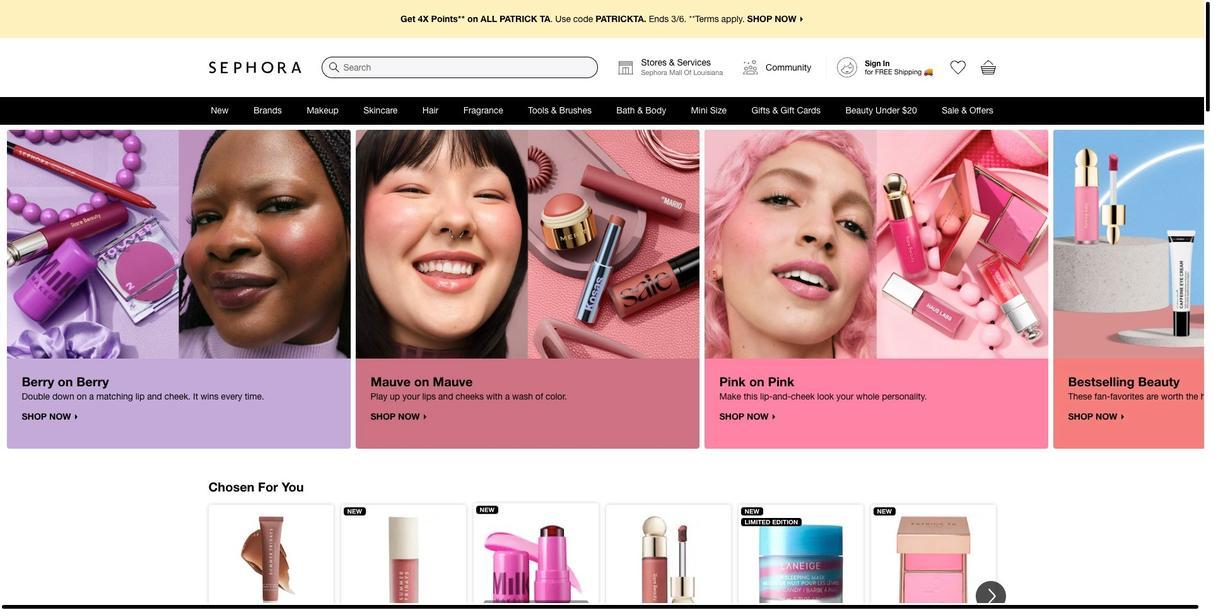 Task type: locate. For each thing, give the bounding box(es) containing it.
milk makeup - cooling water jelly tint lip + cheek blush stain image
[[484, 513, 588, 611]]

go to basket image
[[981, 60, 996, 75]]

None search field
[[321, 57, 598, 78]]

None field
[[321, 57, 598, 78]]

summer fridays - lip butter balm for hydration & shine image
[[219, 516, 323, 611]]

Search search field
[[322, 57, 598, 78]]



Task type: vqa. For each thing, say whether or not it's contained in the screenshot.
Facial
no



Task type: describe. For each thing, give the bounding box(es) containing it.
sephora homepage image
[[209, 61, 301, 74]]

laneige - lip sleeping mask intense hydration with vitamin c image
[[749, 516, 853, 611]]

rare beauty by selena gomez - soft pinch liquid blush image
[[616, 516, 721, 611]]

summer fridays - dream lip oil for moisturizing sheer coverage image
[[351, 516, 456, 611]]

patrick ta - major headlines double-take crème & powder blush duo image
[[881, 516, 986, 611]]



